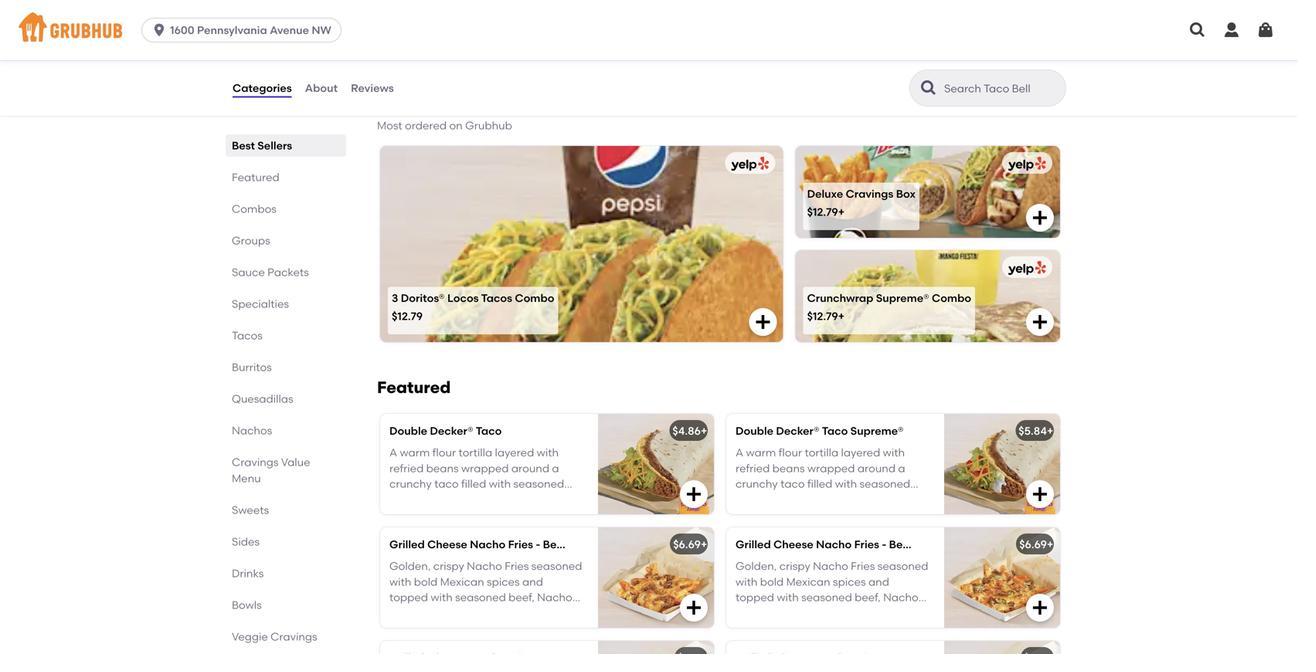 Task type: describe. For each thing, give the bounding box(es) containing it.
double decker® taco supreme®
[[736, 425, 904, 438]]

decker® for double decker® taco supreme®
[[777, 425, 820, 438]]

$6.69 + for grilled cheese nacho fries - beef
[[674, 538, 708, 552]]

on
[[450, 119, 463, 132]]

cravings value menu
[[232, 456, 310, 486]]

combo inside 3 doritos® locos tacos combo $12.79
[[515, 292, 555, 305]]

cheddar
[[390, 509, 435, 523]]

nacho for beef
[[470, 538, 506, 552]]

a
[[552, 462, 560, 475]]

combo inside 'crunchwrap supreme® combo $12.79 +'
[[932, 292, 972, 305]]

$4.86
[[673, 425, 701, 438]]

Search Taco Bell search field
[[943, 81, 1062, 96]]

box
[[897, 187, 916, 200]]

best sellers most ordered on grubhub
[[377, 97, 512, 132]]

$12.79 for deluxe cravings box $12.79 +
[[808, 206, 839, 219]]

double decker® taco supreme® image
[[945, 414, 1061, 515]]

locos
[[448, 292, 479, 305]]

crunchwrap supreme® combo $12.79 +
[[808, 292, 972, 323]]

veggie
[[232, 631, 268, 644]]

$12.79 inside 3 doritos® locos tacos combo $12.79
[[392, 310, 423, 323]]

spicy
[[918, 538, 948, 552]]

sellers for best sellers
[[258, 139, 292, 152]]

shredded
[[515, 494, 565, 507]]

cravings inside cravings value menu
[[232, 456, 279, 469]]

0 horizontal spatial tacos
[[232, 329, 263, 343]]

1600 pennsylvania avenue nw button
[[142, 18, 348, 43]]

drinks
[[232, 568, 264, 581]]

grilled cheese nacho fries - steak image
[[598, 642, 714, 655]]

0 vertical spatial with
[[537, 447, 559, 460]]

filled
[[462, 478, 487, 491]]

main navigation navigation
[[0, 0, 1299, 60]]

+ for double decker® taco supreme®
[[1048, 425, 1054, 438]]

about
[[305, 81, 338, 95]]

around
[[512, 462, 550, 475]]

$5.84
[[1019, 425, 1048, 438]]

value
[[281, 456, 310, 469]]

wrapped
[[462, 462, 509, 475]]

1600
[[170, 24, 195, 37]]

double decker® taco
[[390, 425, 502, 438]]

quesadillas
[[232, 393, 294, 406]]

and
[[491, 494, 512, 507]]

sellers for best sellers most ordered on grubhub
[[417, 97, 471, 117]]

nacho for beef,
[[817, 538, 852, 552]]

packets
[[268, 266, 309, 279]]

- for beef
[[536, 538, 541, 552]]

grilled cheese nacho fries - beef, spicy image
[[945, 528, 1061, 628]]

$12.79 for crunchwrap supreme® combo $12.79 +
[[808, 310, 839, 323]]

grilled cheese nacho fries - steak, spicy image
[[945, 642, 1061, 655]]

avenue
[[270, 24, 309, 37]]

1 vertical spatial with
[[489, 478, 511, 491]]

doritos®
[[401, 292, 445, 305]]

fries for beef
[[508, 538, 534, 552]]

beans
[[427, 462, 459, 475]]

cravings for deluxe
[[846, 187, 894, 200]]

taco for double decker® taco
[[476, 425, 502, 438]]

double decker® taco image
[[598, 414, 714, 515]]

3 doritos® locos tacos combo $12.79
[[392, 292, 555, 323]]

sauce packets
[[232, 266, 309, 279]]

1 horizontal spatial featured
[[377, 378, 451, 398]]

burritos
[[232, 361, 272, 374]]

sauce
[[232, 266, 265, 279]]

reviews button
[[350, 60, 395, 116]]

warm
[[400, 447, 430, 460]]

+ for grilled cheese nacho fries - beef
[[701, 538, 708, 552]]

search icon image
[[920, 79, 939, 97]]

crunchwrap
[[808, 292, 874, 305]]

seasoned
[[514, 478, 565, 491]]

beef
[[543, 538, 567, 552]]

best for best sellers
[[232, 139, 255, 152]]

grilled for grilled cheese nacho fries - beef
[[390, 538, 425, 552]]

nw
[[312, 24, 332, 37]]

yelp image for 3 doritos® locos tacos combo
[[729, 157, 770, 172]]

about button
[[304, 60, 339, 116]]

+ for double decker® taco
[[701, 425, 708, 438]]



Task type: locate. For each thing, give the bounding box(es) containing it.
2 cheese from the left
[[774, 538, 814, 552]]

1 - from the left
[[536, 538, 541, 552]]

2 - from the left
[[882, 538, 887, 552]]

with up and
[[489, 478, 511, 491]]

grilled cheese nacho fries - beef
[[390, 538, 567, 552]]

$6.69 + for grilled cheese nacho fries - beef, spicy
[[1020, 538, 1054, 552]]

1 vertical spatial supreme®
[[851, 425, 904, 438]]

crunchy
[[390, 478, 432, 491]]

+ inside 'crunchwrap supreme® combo $12.79 +'
[[839, 310, 845, 323]]

nacho left beef,
[[817, 538, 852, 552]]

grilled
[[390, 538, 425, 552], [736, 538, 771, 552]]

- for beef,
[[882, 538, 887, 552]]

fries left beef,
[[855, 538, 880, 552]]

1 double from the left
[[390, 425, 428, 438]]

$12.79 down crunchwrap
[[808, 310, 839, 323]]

1 horizontal spatial $6.69 +
[[1020, 538, 1054, 552]]

sweets
[[232, 504, 269, 517]]

reviews
[[351, 81, 394, 95]]

2 double from the left
[[736, 425, 774, 438]]

cravings left box
[[846, 187, 894, 200]]

0 horizontal spatial combo
[[515, 292, 555, 305]]

0 horizontal spatial fries
[[508, 538, 534, 552]]

best down categories button
[[232, 139, 255, 152]]

0 horizontal spatial $6.69
[[674, 538, 701, 552]]

flour
[[433, 447, 456, 460]]

with up a
[[537, 447, 559, 460]]

$12.79 inside deluxe cravings box $12.79 +
[[808, 206, 839, 219]]

1 horizontal spatial with
[[537, 447, 559, 460]]

0 horizontal spatial $6.69 +
[[674, 538, 708, 552]]

1 combo from the left
[[515, 292, 555, 305]]

best up most
[[377, 97, 413, 117]]

yelp image for deluxe cravings box
[[1006, 157, 1047, 172]]

double right $4.86 +
[[736, 425, 774, 438]]

sellers down categories button
[[258, 139, 292, 152]]

grilled for grilled cheese nacho fries - beef, spicy
[[736, 538, 771, 552]]

decker®
[[430, 425, 474, 438], [777, 425, 820, 438]]

refried
[[390, 462, 424, 475]]

1 horizontal spatial cheese
[[774, 538, 814, 552]]

fries left beef
[[508, 538, 534, 552]]

grilled cheese nacho fries - beef, spicy
[[736, 538, 948, 552]]

sellers
[[417, 97, 471, 117], [258, 139, 292, 152]]

best sellers
[[232, 139, 292, 152]]

2 nacho from the left
[[817, 538, 852, 552]]

0 vertical spatial sellers
[[417, 97, 471, 117]]

1600 pennsylvania avenue nw
[[170, 24, 332, 37]]

veggie cravings
[[232, 631, 317, 644]]

0 horizontal spatial double
[[390, 425, 428, 438]]

$6.69
[[674, 538, 701, 552], [1020, 538, 1048, 552]]

crispy
[[418, 494, 449, 507]]

$4.86 +
[[673, 425, 708, 438]]

featured
[[232, 171, 280, 184], [377, 378, 451, 398]]

tacos inside 3 doritos® locos tacos combo $12.79
[[481, 292, 513, 305]]

1 $6.69 + from the left
[[674, 538, 708, 552]]

0 horizontal spatial grilled
[[390, 538, 425, 552]]

+ inside deluxe cravings box $12.79 +
[[839, 206, 845, 219]]

1 vertical spatial featured
[[377, 378, 451, 398]]

beef,
[[390, 494, 416, 507]]

+
[[839, 206, 845, 219], [839, 310, 845, 323], [701, 425, 708, 438], [1048, 425, 1054, 438], [701, 538, 708, 552], [1048, 538, 1054, 552]]

with
[[537, 447, 559, 460], [489, 478, 511, 491]]

0 vertical spatial tacos
[[481, 292, 513, 305]]

tacos up burritos
[[232, 329, 263, 343]]

0 vertical spatial cravings
[[846, 187, 894, 200]]

3
[[392, 292, 398, 305]]

$6.69 for grilled cheese nacho fries - beef, spicy
[[1020, 538, 1048, 552]]

specialties
[[232, 298, 289, 311]]

tacos right the locos
[[481, 292, 513, 305]]

supreme®
[[877, 292, 930, 305], [851, 425, 904, 438]]

double up warm
[[390, 425, 428, 438]]

1 decker® from the left
[[430, 425, 474, 438]]

tacos
[[481, 292, 513, 305], [232, 329, 263, 343]]

deluxe
[[808, 187, 844, 200]]

- left beef,
[[882, 538, 887, 552]]

cheese
[[428, 538, 468, 552], [774, 538, 814, 552]]

grilled cheese nacho fries - beef image
[[598, 528, 714, 628]]

best
[[377, 97, 413, 117], [232, 139, 255, 152]]

1 horizontal spatial decker®
[[777, 425, 820, 438]]

$6.69 for grilled cheese nacho fries - beef
[[674, 538, 701, 552]]

0 horizontal spatial cheese
[[428, 538, 468, 552]]

double for double decker® taco supreme®
[[736, 425, 774, 438]]

featured up double decker® taco at the bottom left of page
[[377, 378, 451, 398]]

cravings for veggie
[[271, 631, 317, 644]]

1 grilled from the left
[[390, 538, 425, 552]]

bowls
[[232, 599, 262, 612]]

sellers inside best sellers most ordered on grubhub
[[417, 97, 471, 117]]

$12.79 inside 'crunchwrap supreme® combo $12.79 +'
[[808, 310, 839, 323]]

$5.84 +
[[1019, 425, 1054, 438]]

nacho
[[470, 538, 506, 552], [817, 538, 852, 552]]

1 horizontal spatial fries
[[855, 538, 880, 552]]

0 horizontal spatial taco
[[476, 425, 502, 438]]

sellers up on
[[417, 97, 471, 117]]

1 horizontal spatial $6.69
[[1020, 538, 1048, 552]]

0 horizontal spatial nacho
[[470, 538, 506, 552]]

2 fries from the left
[[855, 538, 880, 552]]

$6.69 +
[[674, 538, 708, 552], [1020, 538, 1054, 552]]

yelp image for crunchwrap supreme® combo
[[1006, 261, 1047, 276]]

tortilla
[[459, 447, 493, 460]]

cheese for grilled cheese nacho fries - beef
[[428, 538, 468, 552]]

svg image
[[1223, 21, 1242, 39], [1257, 21, 1276, 39], [1031, 313, 1050, 332], [685, 599, 704, 618], [1031, 599, 1050, 618]]

2 grilled from the left
[[736, 538, 771, 552]]

svg image inside 1600 pennsylvania avenue nw button
[[152, 22, 167, 38]]

1 horizontal spatial best
[[377, 97, 413, 117]]

-
[[536, 538, 541, 552], [882, 538, 887, 552]]

1 vertical spatial sellers
[[258, 139, 292, 152]]

double for double decker® taco
[[390, 425, 428, 438]]

combos
[[232, 203, 277, 216]]

taco for double decker® taco supreme®
[[823, 425, 848, 438]]

2 vertical spatial cravings
[[271, 631, 317, 644]]

+ for grilled cheese nacho fries - beef, spicy
[[1048, 538, 1054, 552]]

grubhub
[[466, 119, 512, 132]]

$12.79
[[808, 206, 839, 219], [392, 310, 423, 323], [808, 310, 839, 323]]

2 taco from the left
[[823, 425, 848, 438]]

categories
[[233, 81, 292, 95]]

$12.79 down "deluxe"
[[808, 206, 839, 219]]

taco
[[435, 478, 459, 491]]

1 horizontal spatial -
[[882, 538, 887, 552]]

0 vertical spatial featured
[[232, 171, 280, 184]]

1 vertical spatial cravings
[[232, 456, 279, 469]]

0 horizontal spatial best
[[232, 139, 255, 152]]

1 vertical spatial tacos
[[232, 329, 263, 343]]

nacho down cheese.
[[470, 538, 506, 552]]

deluxe cravings box $12.79 +
[[808, 187, 916, 219]]

1 $6.69 from the left
[[674, 538, 701, 552]]

1 horizontal spatial combo
[[932, 292, 972, 305]]

1 nacho from the left
[[470, 538, 506, 552]]

cheese.
[[437, 509, 478, 523]]

1 horizontal spatial taco
[[823, 425, 848, 438]]

best inside best sellers most ordered on grubhub
[[377, 97, 413, 117]]

2 $6.69 + from the left
[[1020, 538, 1054, 552]]

2 $6.69 from the left
[[1020, 538, 1048, 552]]

cravings
[[846, 187, 894, 200], [232, 456, 279, 469], [271, 631, 317, 644]]

menu
[[232, 472, 261, 486]]

0 horizontal spatial -
[[536, 538, 541, 552]]

1 horizontal spatial nacho
[[817, 538, 852, 552]]

1 horizontal spatial sellers
[[417, 97, 471, 117]]

sides
[[232, 536, 260, 549]]

a
[[390, 447, 397, 460]]

a warm flour tortilla layered with refried beans wrapped around a crunchy taco filled with seasoned beef, crispy lettuce and shredded cheddar cheese.
[[390, 447, 565, 523]]

2 combo from the left
[[932, 292, 972, 305]]

cravings right veggie
[[271, 631, 317, 644]]

decker® for double decker® taco
[[430, 425, 474, 438]]

1 horizontal spatial double
[[736, 425, 774, 438]]

fries for beef,
[[855, 538, 880, 552]]

2 decker® from the left
[[777, 425, 820, 438]]

1 fries from the left
[[508, 538, 534, 552]]

1 horizontal spatial tacos
[[481, 292, 513, 305]]

categories button
[[232, 60, 293, 116]]

nachos
[[232, 424, 272, 438]]

0 vertical spatial best
[[377, 97, 413, 117]]

best for best sellers most ordered on grubhub
[[377, 97, 413, 117]]

- left beef
[[536, 538, 541, 552]]

pennsylvania
[[197, 24, 267, 37]]

cheese for grilled cheese nacho fries - beef, spicy
[[774, 538, 814, 552]]

cravings up menu
[[232, 456, 279, 469]]

beef,
[[890, 538, 916, 552]]

fries
[[508, 538, 534, 552], [855, 538, 880, 552]]

0 horizontal spatial with
[[489, 478, 511, 491]]

1 cheese from the left
[[428, 538, 468, 552]]

0 horizontal spatial featured
[[232, 171, 280, 184]]

$12.79 down 3
[[392, 310, 423, 323]]

1 taco from the left
[[476, 425, 502, 438]]

cravings inside deluxe cravings box $12.79 +
[[846, 187, 894, 200]]

taco
[[476, 425, 502, 438], [823, 425, 848, 438]]

combo
[[515, 292, 555, 305], [932, 292, 972, 305]]

ordered
[[405, 119, 447, 132]]

layered
[[495, 447, 535, 460]]

0 horizontal spatial sellers
[[258, 139, 292, 152]]

yelp image
[[729, 157, 770, 172], [1006, 157, 1047, 172], [1006, 261, 1047, 276]]

most
[[377, 119, 403, 132]]

supreme® inside 'crunchwrap supreme® combo $12.79 +'
[[877, 292, 930, 305]]

featured up combos on the top left
[[232, 171, 280, 184]]

0 horizontal spatial decker®
[[430, 425, 474, 438]]

1 horizontal spatial grilled
[[736, 538, 771, 552]]

0 vertical spatial supreme®
[[877, 292, 930, 305]]

double
[[390, 425, 428, 438], [736, 425, 774, 438]]

1 vertical spatial best
[[232, 139, 255, 152]]

lettuce
[[452, 494, 489, 507]]

svg image
[[1189, 21, 1208, 39], [152, 22, 167, 38], [1031, 209, 1050, 227], [754, 313, 773, 332], [685, 485, 704, 504], [1031, 485, 1050, 504]]

groups
[[232, 234, 270, 247]]



Task type: vqa. For each thing, say whether or not it's contained in the screenshot.
Kale Caesar Wrap $10.61 Kale
no



